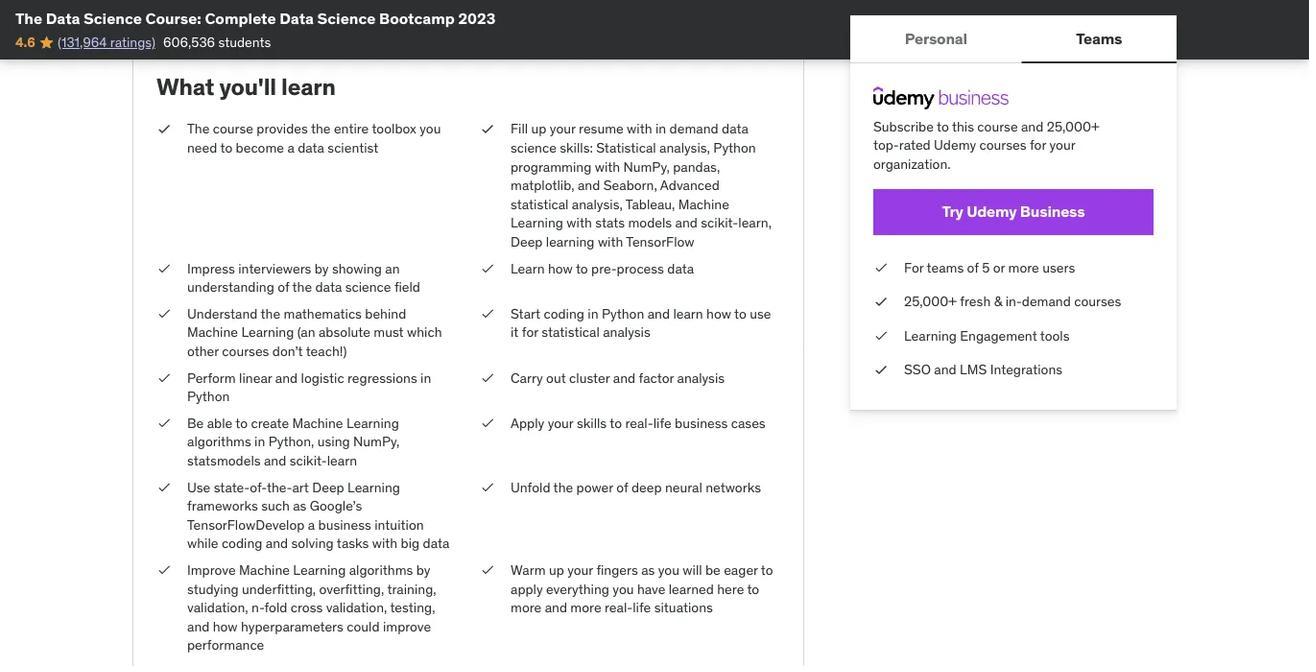 Task type: describe. For each thing, give the bounding box(es) containing it.
cases
[[732, 415, 766, 432]]

subscribe
[[874, 118, 934, 135]]

bootcamp
[[379, 8, 455, 28]]

606,536 students
[[163, 34, 271, 51]]

with up learning in the top left of the page
[[567, 215, 592, 232]]

sso and lms integrations
[[905, 361, 1063, 378]]

learning inside the be able to create machine learning algorithms in python, using numpy, statsmodels and scikit-learn
[[347, 415, 399, 432]]

unfold the power of deep neural networks
[[511, 479, 762, 496]]

the left power
[[554, 479, 573, 496]]

your left skills
[[548, 415, 574, 432]]

resume
[[579, 121, 624, 138]]

able
[[207, 415, 233, 432]]

solving
[[291, 535, 334, 553]]

matplotlib,
[[511, 177, 575, 194]]

tasks
[[337, 535, 369, 553]]

personal button
[[851, 15, 1022, 61]]

machine inside the improve machine learning algorithms by studying underfitting, overfitting, training, validation, n-fold cross validation, testing, and how hyperparameters could improve performance
[[239, 562, 290, 579]]

start coding in python and learn how to use it for statistical analysis
[[511, 305, 772, 342]]

xsmall image for learn
[[480, 260, 496, 278]]

xsmall image for perform
[[157, 369, 172, 388]]

course inside the course provides the entire toolbox you need to become a data scientist
[[213, 121, 254, 138]]

the for the course provides the entire toolbox you need to become a data scientist
[[187, 121, 210, 138]]

understand
[[187, 305, 258, 323]]

course inside subscribe to this course and 25,000+ top‑rated udemy courses for your organization.
[[978, 118, 1019, 135]]

2 vertical spatial you
[[613, 581, 634, 598]]

sso
[[905, 361, 931, 378]]

testing,
[[390, 600, 436, 617]]

eager
[[724, 562, 758, 579]]

warm up your fingers as you will be eager to apply everything you have learned here to more and more real-life situations
[[511, 562, 774, 617]]

machine inside fill up your resume with in demand data science skills: statistical analysis, python programming with numpy, pandas, matplotlib, and seaborn, advanced statistical analysis, tableau, machine learning with stats models and scikit-learn, deep learning with tensorflow
[[679, 196, 730, 213]]

and down skills:
[[578, 177, 601, 194]]

advanced
[[661, 177, 720, 194]]

fingers
[[597, 562, 638, 579]]

carry out cluster and factor analysis
[[511, 370, 725, 387]]

0 vertical spatial real-
[[626, 415, 654, 432]]

teams button
[[1022, 15, 1177, 61]]

statsmodels
[[187, 453, 261, 470]]

as inside use state-of-the-art deep learning frameworks such as google's tensorflowdevelop a business intuition while coding and solving tasks with big data
[[293, 498, 307, 515]]

(131,964
[[58, 34, 107, 51]]

fill
[[511, 121, 528, 138]]

xsmall image for sso
[[874, 361, 889, 379]]

of inside impress interviewers by showing an understanding of the data science field
[[278, 279, 289, 296]]

5
[[983, 259, 990, 276]]

numpy, inside the be able to create machine learning algorithms in python, using numpy, statsmodels and scikit-learn
[[354, 434, 400, 451]]

it
[[511, 324, 519, 342]]

with down statistical
[[595, 158, 621, 176]]

big
[[401, 535, 420, 553]]

improve
[[187, 562, 236, 579]]

state-
[[214, 479, 250, 496]]

how inside start coding in python and learn how to use it for statistical analysis
[[707, 305, 732, 323]]

power
[[577, 479, 614, 496]]

fold
[[265, 600, 288, 617]]

your inside subscribe to this course and 25,000+ top‑rated udemy courses for your organization.
[[1050, 136, 1076, 154]]

learning engagement tools
[[905, 327, 1070, 344]]

overfitting,
[[319, 581, 384, 598]]

complete
[[205, 8, 276, 28]]

&
[[995, 293, 1003, 310]]

to inside subscribe to this course and 25,000+ top‑rated udemy courses for your organization.
[[937, 118, 950, 135]]

and inside start coding in python and learn how to use it for statistical analysis
[[648, 305, 670, 323]]

algorithms inside the improve machine learning algorithms by studying underfitting, overfitting, training, validation, n-fold cross validation, testing, and how hyperparameters could improve performance
[[349, 562, 413, 579]]

python inside start coding in python and learn how to use it for statistical analysis
[[602, 305, 645, 323]]

with down stats
[[598, 234, 624, 251]]

1 vertical spatial 25,000+
[[905, 293, 957, 310]]

data inside use state-of-the-art deep learning frameworks such as google's tensorflowdevelop a business intuition while coding and solving tasks with big data
[[423, 535, 450, 553]]

xsmall image for improve
[[157, 561, 172, 580]]

for
[[905, 259, 924, 276]]

the data science course: complete data science bootcamp 2023
[[15, 8, 496, 28]]

skills
[[577, 415, 607, 432]]

understanding
[[187, 279, 274, 296]]

xsmall image for unfold
[[480, 479, 496, 497]]

for inside start coding in python and learn how to use it for statistical analysis
[[522, 324, 539, 342]]

ratings)
[[110, 34, 155, 51]]

2 horizontal spatial you
[[659, 562, 680, 579]]

1 vertical spatial udemy
[[967, 202, 1017, 222]]

everything
[[546, 581, 610, 598]]

xsmall image for understand
[[157, 305, 172, 324]]

by inside impress interviewers by showing an understanding of the data science field
[[315, 260, 329, 277]]

udemy inside subscribe to this course and 25,000+ top‑rated udemy courses for your organization.
[[934, 136, 977, 154]]

1 horizontal spatial more
[[571, 600, 602, 617]]

and left factor
[[613, 370, 636, 387]]

python inside perform linear and logistic regressions in python
[[187, 388, 230, 406]]

to right skills
[[610, 415, 622, 432]]

don't
[[273, 343, 303, 360]]

learned
[[669, 581, 714, 598]]

be able to create machine learning algorithms in python, using numpy, statsmodels and scikit-learn
[[187, 415, 400, 470]]

2 science from the left
[[317, 8, 376, 28]]

xsmall image for carry
[[480, 369, 496, 388]]

life inside the warm up your fingers as you will be eager to apply everything you have learned here to more and more real-life situations
[[633, 600, 651, 617]]

start
[[511, 305, 541, 323]]

learn,
[[739, 215, 772, 232]]

business
[[1021, 202, 1086, 222]]

what
[[157, 72, 214, 101]]

integrations
[[991, 361, 1063, 378]]

apply
[[511, 581, 543, 598]]

xsmall image for use
[[157, 479, 172, 497]]

the-
[[267, 479, 292, 496]]

while
[[187, 535, 219, 553]]

and inside use state-of-the-art deep learning frameworks such as google's tensorflowdevelop a business intuition while coding and solving tasks with big data
[[266, 535, 288, 553]]

other
[[187, 343, 219, 360]]

your inside fill up your resume with in demand data science skills: statistical analysis, python programming with numpy, pandas, matplotlib, and seaborn, advanced statistical analysis, tableau, machine learning with stats models and scikit-learn, deep learning with tensorflow
[[550, 121, 576, 138]]

1 horizontal spatial business
[[675, 415, 728, 432]]

1 vertical spatial analysis
[[678, 370, 725, 387]]

in inside fill up your resume with in demand data science skills: statistical analysis, python programming with numpy, pandas, matplotlib, and seaborn, advanced statistical analysis, tableau, machine learning with stats models and scikit-learn, deep learning with tensorflow
[[656, 121, 667, 138]]

tools
[[1041, 327, 1070, 344]]

scientist
[[328, 140, 379, 157]]

1 data from the left
[[46, 8, 80, 28]]

out
[[546, 370, 566, 387]]

xsmall image for for
[[874, 258, 889, 277]]

python,
[[269, 434, 314, 451]]

1 horizontal spatial demand
[[1023, 293, 1072, 310]]

stats
[[596, 215, 625, 232]]

understand the mathematics behind machine learning (an absolute must which other courses don't teach!)
[[187, 305, 442, 360]]

hyperparameters
[[241, 618, 344, 636]]

linear
[[239, 370, 272, 387]]

the inside the course provides the entire toolbox you need to become a data scientist
[[311, 121, 331, 138]]

2 validation, from the left
[[326, 600, 387, 617]]

you'll
[[219, 72, 277, 101]]

interviewers
[[238, 260, 312, 277]]

1 validation, from the left
[[187, 600, 248, 617]]

tableau,
[[626, 196, 676, 213]]

coding inside use state-of-the-art deep learning frameworks such as google's tensorflowdevelop a business intuition while coding and solving tasks with big data
[[222, 535, 263, 553]]

1 vertical spatial analysis,
[[572, 196, 623, 213]]

python inside fill up your resume with in demand data science skills: statistical analysis, python programming with numpy, pandas, matplotlib, and seaborn, advanced statistical analysis, tableau, machine learning with stats models and scikit-learn, deep learning with tensorflow
[[714, 140, 756, 157]]

learning inside the improve machine learning algorithms by studying underfitting, overfitting, training, validation, n-fold cross validation, testing, and how hyperparameters could improve performance
[[293, 562, 346, 579]]

xsmall image for 25,000+
[[874, 292, 889, 311]]

up for warm
[[549, 562, 564, 579]]

deep inside use state-of-the-art deep learning frameworks such as google's tensorflowdevelop a business intuition while coding and solving tasks with big data
[[312, 479, 344, 496]]

(131,964 ratings)
[[58, 34, 155, 51]]

here
[[718, 581, 745, 598]]

xsmall image for fill
[[480, 120, 496, 139]]

impress
[[187, 260, 235, 277]]

statistical inside fill up your resume with in demand data science skills: statistical analysis, python programming with numpy, pandas, matplotlib, and seaborn, advanced statistical analysis, tableau, machine learning with stats models and scikit-learn, deep learning with tensorflow
[[511, 196, 569, 213]]

become
[[236, 140, 284, 157]]

learn inside start coding in python and learn how to use it for statistical analysis
[[674, 305, 704, 323]]

have
[[638, 581, 666, 598]]

warm
[[511, 562, 546, 579]]

pandas,
[[673, 158, 720, 176]]

users
[[1043, 259, 1076, 276]]



Task type: locate. For each thing, give the bounding box(es) containing it.
0 vertical spatial business
[[675, 415, 728, 432]]

the
[[311, 121, 331, 138], [292, 279, 312, 296], [261, 305, 281, 323], [554, 479, 573, 496]]

1 vertical spatial of
[[278, 279, 289, 296]]

machine inside understand the mathematics behind machine learning (an absolute must which other courses don't teach!)
[[187, 324, 238, 342]]

mathematics
[[284, 305, 362, 323]]

up for fill
[[532, 121, 547, 138]]

0 vertical spatial analysis,
[[660, 140, 711, 157]]

0 vertical spatial learn
[[281, 72, 336, 101]]

xsmall image
[[874, 258, 889, 277], [480, 260, 496, 278], [157, 305, 172, 324], [874, 326, 889, 345], [480, 414, 496, 433], [157, 561, 172, 580]]

0 vertical spatial coding
[[544, 305, 585, 323]]

life down factor
[[654, 415, 672, 432]]

analysis
[[603, 324, 651, 342], [678, 370, 725, 387]]

in up statistical
[[656, 121, 667, 138]]

to right 'need'
[[220, 140, 233, 157]]

the inside understand the mathematics behind machine learning (an absolute must which other courses don't teach!)
[[261, 305, 281, 323]]

how down learning in the top left of the page
[[548, 260, 573, 277]]

2 vertical spatial python
[[187, 388, 230, 406]]

data inside impress interviewers by showing an understanding of the data science field
[[315, 279, 342, 296]]

python
[[714, 140, 756, 157], [602, 305, 645, 323], [187, 388, 230, 406]]

0 horizontal spatial up
[[532, 121, 547, 138]]

1 horizontal spatial by
[[417, 562, 431, 579]]

your inside the warm up your fingers as you will be eager to apply everything you have learned here to more and more real-life situations
[[568, 562, 594, 579]]

xsmall image for apply
[[480, 414, 496, 433]]

0 vertical spatial analysis
[[603, 324, 651, 342]]

numpy,
[[624, 158, 670, 176], [354, 434, 400, 451]]

0 vertical spatial of
[[968, 259, 979, 276]]

you inside the course provides the entire toolbox you need to become a data scientist
[[420, 121, 441, 138]]

1 vertical spatial business
[[318, 517, 371, 534]]

1 vertical spatial how
[[707, 305, 732, 323]]

the up 4.6
[[15, 8, 42, 28]]

algorithms up overfitting,
[[349, 562, 413, 579]]

scikit- inside the be able to create machine learning algorithms in python, using numpy, statsmodels and scikit-learn
[[290, 453, 327, 470]]

more down apply
[[511, 600, 542, 617]]

teach!)
[[306, 343, 347, 360]]

with down intuition
[[372, 535, 398, 553]]

0 horizontal spatial more
[[511, 600, 542, 617]]

and inside the be able to create machine learning algorithms in python, using numpy, statsmodels and scikit-learn
[[264, 453, 287, 470]]

validation, down overfitting,
[[326, 600, 387, 617]]

learn up provides at the left top of page
[[281, 72, 336, 101]]

learning up sso
[[905, 327, 957, 344]]

must
[[374, 324, 404, 342]]

data
[[722, 121, 749, 138], [298, 140, 325, 157], [668, 260, 694, 277], [315, 279, 342, 296], [423, 535, 450, 553]]

up right fill
[[532, 121, 547, 138]]

25,000+
[[1047, 118, 1100, 135], [905, 293, 957, 310]]

0 horizontal spatial coding
[[222, 535, 263, 553]]

for teams of 5 or more users
[[905, 259, 1076, 276]]

1 vertical spatial learn
[[674, 305, 704, 323]]

provides
[[257, 121, 308, 138]]

numpy, right using
[[354, 434, 400, 451]]

xsmall image left fill
[[480, 120, 496, 139]]

xsmall image left be
[[157, 414, 172, 433]]

in
[[656, 121, 667, 138], [588, 305, 599, 323], [421, 370, 431, 387], [255, 434, 265, 451]]

a inside the course provides the entire toolbox you need to become a data scientist
[[287, 140, 295, 157]]

in down learn how to pre-process data at top
[[588, 305, 599, 323]]

to down the eager
[[748, 581, 760, 598]]

coding inside start coding in python and learn how to use it for statistical analysis
[[544, 305, 585, 323]]

science inside impress interviewers by showing an understanding of the data science field
[[345, 279, 391, 296]]

0 vertical spatial for
[[1030, 136, 1047, 154]]

data up (131,964
[[46, 8, 80, 28]]

1 vertical spatial coding
[[222, 535, 263, 553]]

machine inside the be able to create machine learning algorithms in python, using numpy, statsmodels and scikit-learn
[[292, 415, 343, 432]]

science inside fill up your resume with in demand data science skills: statistical analysis, python programming with numpy, pandas, matplotlib, and seaborn, advanced statistical analysis, tableau, machine learning with stats models and scikit-learn, deep learning with tensorflow
[[511, 140, 557, 157]]

demand up 'tools'
[[1023, 293, 1072, 310]]

course:
[[145, 8, 201, 28]]

statistical
[[597, 140, 657, 157]]

0 horizontal spatial science
[[345, 279, 391, 296]]

the up don't
[[261, 305, 281, 323]]

xsmall image for start
[[480, 305, 496, 324]]

and down python, at the bottom
[[264, 453, 287, 470]]

and up 'performance'
[[187, 618, 210, 636]]

learning up using
[[347, 415, 399, 432]]

1 horizontal spatial science
[[511, 140, 557, 157]]

course up become
[[213, 121, 254, 138]]

fill up your resume with in demand data science skills: statistical analysis, python programming with numpy, pandas, matplotlib, and seaborn, advanced statistical analysis, tableau, machine learning with stats models and scikit-learn, deep learning with tensorflow
[[511, 121, 772, 251]]

life down 'have' on the bottom of the page
[[633, 600, 651, 617]]

and inside the improve machine learning algorithms by studying underfitting, overfitting, training, validation, n-fold cross validation, testing, and how hyperparameters could improve performance
[[187, 618, 210, 636]]

course right this
[[978, 118, 1019, 135]]

udemy down this
[[934, 136, 977, 154]]

1 horizontal spatial the
[[187, 121, 210, 138]]

machine
[[679, 196, 730, 213], [187, 324, 238, 342], [292, 415, 343, 432], [239, 562, 290, 579]]

improve machine learning algorithms by studying underfitting, overfitting, training, validation, n-fold cross validation, testing, and how hyperparameters could improve performance
[[187, 562, 437, 655]]

and inside perform linear and logistic regressions in python
[[275, 370, 298, 387]]

courses inside subscribe to this course and 25,000+ top‑rated udemy courses for your organization.
[[980, 136, 1027, 154]]

coding down tensorflowdevelop
[[222, 535, 263, 553]]

0 horizontal spatial courses
[[222, 343, 269, 360]]

(an
[[297, 324, 316, 342]]

with inside use state-of-the-art deep learning frameworks such as google's tensorflowdevelop a business intuition while coding and solving tasks with big data
[[372, 535, 398, 553]]

to inside start coding in python and learn how to use it for statistical analysis
[[735, 305, 747, 323]]

your up everything
[[568, 562, 594, 579]]

1 horizontal spatial validation,
[[326, 600, 387, 617]]

real- down fingers
[[605, 600, 633, 617]]

0 vertical spatial the
[[15, 8, 42, 28]]

you left "will"
[[659, 562, 680, 579]]

2 vertical spatial courses
[[222, 343, 269, 360]]

use state-of-the-art deep learning frameworks such as google's tensorflowdevelop a business intuition while coding and solving tasks with big data
[[187, 479, 450, 553]]

0 horizontal spatial course
[[213, 121, 254, 138]]

by left showing
[[315, 260, 329, 277]]

of down 'interviewers'
[[278, 279, 289, 296]]

learning
[[546, 234, 595, 251]]

learn
[[281, 72, 336, 101], [674, 305, 704, 323], [327, 453, 357, 470]]

in-
[[1006, 293, 1023, 310]]

training,
[[387, 581, 437, 598]]

improve
[[383, 618, 431, 636]]

0 horizontal spatial business
[[318, 517, 371, 534]]

0 horizontal spatial analysis,
[[572, 196, 623, 213]]

more right or
[[1009, 259, 1040, 276]]

how up 'performance'
[[213, 618, 238, 636]]

1 vertical spatial algorithms
[[349, 562, 413, 579]]

tensorflow
[[626, 234, 695, 251]]

the up 'need'
[[187, 121, 210, 138]]

business
[[675, 415, 728, 432], [318, 517, 371, 534]]

2 data from the left
[[280, 8, 314, 28]]

cross
[[291, 600, 323, 617]]

1 horizontal spatial as
[[642, 562, 655, 579]]

data right complete at the left of page
[[280, 8, 314, 28]]

demand up the pandas,
[[670, 121, 719, 138]]

subscribe to this course and 25,000+ top‑rated udemy courses for your organization.
[[874, 118, 1100, 173]]

1 science from the left
[[84, 8, 142, 28]]

0 horizontal spatial analysis
[[603, 324, 651, 342]]

xsmall image for impress
[[157, 260, 172, 278]]

real-
[[626, 415, 654, 432], [605, 600, 633, 617]]

in down create
[[255, 434, 265, 451]]

you down fingers
[[613, 581, 634, 598]]

a down provides at the left top of page
[[287, 140, 295, 157]]

2 horizontal spatial courses
[[1075, 293, 1122, 310]]

0 vertical spatial numpy,
[[624, 158, 670, 176]]

and left solving
[[266, 535, 288, 553]]

fresh
[[961, 293, 991, 310]]

and inside the warm up your fingers as you will be eager to apply everything you have learned here to more and more real-life situations
[[545, 600, 568, 617]]

learning inside understand the mathematics behind machine learning (an absolute must which other courses don't teach!)
[[241, 324, 294, 342]]

impress interviewers by showing an understanding of the data science field
[[187, 260, 421, 296]]

how left use
[[707, 305, 732, 323]]

could
[[347, 618, 380, 636]]

0 horizontal spatial python
[[187, 388, 230, 406]]

learning inside use state-of-the-art deep learning frameworks such as google's tensorflowdevelop a business intuition while coding and solving tasks with big data
[[348, 479, 400, 496]]

4.6
[[15, 34, 35, 51]]

xsmall image for the
[[157, 120, 172, 139]]

the inside impress interviewers by showing an understanding of the data science field
[[292, 279, 312, 296]]

learn up factor
[[674, 305, 704, 323]]

and
[[1022, 118, 1044, 135], [578, 177, 601, 194], [676, 215, 698, 232], [648, 305, 670, 323], [935, 361, 957, 378], [275, 370, 298, 387], [613, 370, 636, 387], [264, 453, 287, 470], [266, 535, 288, 553], [545, 600, 568, 617], [187, 618, 210, 636]]

or
[[994, 259, 1006, 276]]

learning down solving
[[293, 562, 346, 579]]

1 horizontal spatial life
[[654, 415, 672, 432]]

to inside the course provides the entire toolbox you need to become a data scientist
[[220, 140, 233, 157]]

perform
[[187, 370, 236, 387]]

statistical inside start coding in python and learn how to use it for statistical analysis
[[542, 324, 600, 342]]

1 vertical spatial real-
[[605, 600, 633, 617]]

0 vertical spatial courses
[[980, 136, 1027, 154]]

udemy business image
[[874, 86, 1009, 109]]

and down don't
[[275, 370, 298, 387]]

scikit- down "advanced"
[[701, 215, 739, 232]]

2023
[[458, 8, 496, 28]]

learning down matplotlib,
[[511, 215, 564, 232]]

will
[[683, 562, 703, 579]]

1 vertical spatial numpy,
[[354, 434, 400, 451]]

xsmall image left 'unfold' at the bottom left of the page
[[480, 479, 496, 497]]

which
[[407, 324, 442, 342]]

1 horizontal spatial algorithms
[[349, 562, 413, 579]]

with up statistical
[[627, 121, 653, 138]]

to right able
[[236, 415, 248, 432]]

2 vertical spatial of
[[617, 479, 629, 496]]

use
[[187, 479, 211, 496]]

xsmall image
[[157, 120, 172, 139], [480, 120, 496, 139], [157, 260, 172, 278], [874, 292, 889, 311], [480, 305, 496, 324], [874, 361, 889, 379], [157, 369, 172, 388], [480, 369, 496, 388], [157, 414, 172, 433], [157, 479, 172, 497], [480, 479, 496, 497], [480, 561, 496, 580]]

0 horizontal spatial by
[[315, 260, 329, 277]]

coding right start
[[544, 305, 585, 323]]

n-
[[252, 600, 265, 617]]

1 horizontal spatial python
[[602, 305, 645, 323]]

0 horizontal spatial deep
[[312, 479, 344, 496]]

1 horizontal spatial science
[[317, 8, 376, 28]]

0 vertical spatial statistical
[[511, 196, 569, 213]]

more
[[1009, 259, 1040, 276], [511, 600, 542, 617], [571, 600, 602, 617]]

1 vertical spatial you
[[659, 562, 680, 579]]

0 horizontal spatial life
[[633, 600, 651, 617]]

the
[[15, 8, 42, 28], [187, 121, 210, 138]]

0 vertical spatial life
[[654, 415, 672, 432]]

courses down users
[[1075, 293, 1122, 310]]

machine up other
[[187, 324, 238, 342]]

in right regressions
[[421, 370, 431, 387]]

0 vertical spatial up
[[532, 121, 547, 138]]

1 vertical spatial by
[[417, 562, 431, 579]]

1 horizontal spatial courses
[[980, 136, 1027, 154]]

of
[[968, 259, 979, 276], [278, 279, 289, 296], [617, 479, 629, 496]]

tab list containing personal
[[851, 15, 1177, 63]]

as up 'have' on the bottom of the page
[[642, 562, 655, 579]]

in inside the be able to create machine learning algorithms in python, using numpy, statsmodels and scikit-learn
[[255, 434, 265, 451]]

1 vertical spatial demand
[[1023, 293, 1072, 310]]

0 vertical spatial python
[[714, 140, 756, 157]]

to right the eager
[[761, 562, 774, 579]]

1 vertical spatial science
[[345, 279, 391, 296]]

behind
[[365, 305, 407, 323]]

machine up underfitting,
[[239, 562, 290, 579]]

science down fill
[[511, 140, 557, 157]]

0 vertical spatial science
[[511, 140, 557, 157]]

up inside fill up your resume with in demand data science skills: statistical analysis, python programming with numpy, pandas, matplotlib, and seaborn, advanced statistical analysis, tableau, machine learning with stats models and scikit-learn, deep learning with tensorflow
[[532, 121, 547, 138]]

learn down using
[[327, 453, 357, 470]]

programming
[[511, 158, 592, 176]]

1 vertical spatial life
[[633, 600, 651, 617]]

analysis right factor
[[678, 370, 725, 387]]

statistical
[[511, 196, 569, 213], [542, 324, 600, 342]]

25,000+ down teams
[[905, 293, 957, 310]]

1 horizontal spatial scikit-
[[701, 215, 739, 232]]

a up solving
[[308, 517, 315, 534]]

1 vertical spatial python
[[602, 305, 645, 323]]

xsmall image for learning
[[874, 326, 889, 345]]

unfold
[[511, 479, 551, 496]]

2 horizontal spatial python
[[714, 140, 756, 157]]

25,000+ inside subscribe to this course and 25,000+ top‑rated udemy courses for your organization.
[[1047, 118, 1100, 135]]

machine down "advanced"
[[679, 196, 730, 213]]

1 vertical spatial up
[[549, 562, 564, 579]]

seaborn,
[[604, 177, 658, 194]]

deep up "google's" at bottom
[[312, 479, 344, 496]]

numpy, up the "seaborn,"
[[624, 158, 670, 176]]

and right this
[[1022, 118, 1044, 135]]

to left pre-
[[576, 260, 588, 277]]

numpy, inside fill up your resume with in demand data science skills: statistical analysis, python programming with numpy, pandas, matplotlib, and seaborn, advanced statistical analysis, tableau, machine learning with stats models and scikit-learn, deep learning with tensorflow
[[624, 158, 670, 176]]

1 vertical spatial deep
[[312, 479, 344, 496]]

analysis inside start coding in python and learn how to use it for statistical analysis
[[603, 324, 651, 342]]

0 horizontal spatial demand
[[670, 121, 719, 138]]

data inside fill up your resume with in demand data science skills: statistical analysis, python programming with numpy, pandas, matplotlib, and seaborn, advanced statistical analysis, tableau, machine learning with stats models and scikit-learn, deep learning with tensorflow
[[722, 121, 749, 138]]

to left this
[[937, 118, 950, 135]]

learn inside the be able to create machine learning algorithms in python, using numpy, statsmodels and scikit-learn
[[327, 453, 357, 470]]

how inside the improve machine learning algorithms by studying underfitting, overfitting, training, validation, n-fold cross validation, testing, and how hyperparameters could improve performance
[[213, 618, 238, 636]]

1 vertical spatial the
[[187, 121, 210, 138]]

and inside subscribe to this course and 25,000+ top‑rated udemy courses for your organization.
[[1022, 118, 1044, 135]]

performance
[[187, 637, 264, 655]]

xsmall image left perform on the left bottom
[[157, 369, 172, 388]]

2 horizontal spatial of
[[968, 259, 979, 276]]

udemy right try
[[967, 202, 1017, 222]]

python down perform on the left bottom
[[187, 388, 230, 406]]

an
[[385, 260, 400, 277]]

0 vertical spatial 25,000+
[[1047, 118, 1100, 135]]

perform linear and logistic regressions in python
[[187, 370, 431, 406]]

business left cases
[[675, 415, 728, 432]]

teams
[[927, 259, 964, 276]]

python down the process
[[602, 305, 645, 323]]

1 vertical spatial courses
[[1075, 293, 1122, 310]]

carry
[[511, 370, 543, 387]]

0 horizontal spatial scikit-
[[290, 453, 327, 470]]

in inside perform linear and logistic regressions in python
[[421, 370, 431, 387]]

real- right skills
[[626, 415, 654, 432]]

by up training,
[[417, 562, 431, 579]]

analysis, up the pandas,
[[660, 140, 711, 157]]

to left use
[[735, 305, 747, 323]]

xsmall image for be
[[157, 414, 172, 433]]

and down the process
[[648, 305, 670, 323]]

up up everything
[[549, 562, 564, 579]]

and right sso
[[935, 361, 957, 378]]

absolute
[[319, 324, 371, 342]]

2 horizontal spatial more
[[1009, 259, 1040, 276]]

up inside the warm up your fingers as you will be eager to apply everything you have learned here to more and more real-life situations
[[549, 562, 564, 579]]

for up business
[[1030, 136, 1047, 154]]

1 horizontal spatial coding
[[544, 305, 585, 323]]

showing
[[332, 260, 382, 277]]

studying
[[187, 581, 239, 598]]

to inside the be able to create machine learning algorithms in python, using numpy, statsmodels and scikit-learn
[[236, 415, 248, 432]]

0 vertical spatial demand
[[670, 121, 719, 138]]

factor
[[639, 370, 674, 387]]

1 horizontal spatial deep
[[511, 234, 543, 251]]

a inside use state-of-the-art deep learning frameworks such as google's tensorflowdevelop a business intuition while coding and solving tasks with big data
[[308, 517, 315, 534]]

0 horizontal spatial validation,
[[187, 600, 248, 617]]

1 horizontal spatial a
[[308, 517, 315, 534]]

0 vertical spatial deep
[[511, 234, 543, 251]]

validation, down studying on the bottom left of page
[[187, 600, 248, 617]]

courses up try udemy business
[[980, 136, 1027, 154]]

1 horizontal spatial for
[[1030, 136, 1047, 154]]

skills:
[[560, 140, 593, 157]]

udemy
[[934, 136, 977, 154], [967, 202, 1017, 222]]

deep inside fill up your resume with in demand data science skills: statistical analysis, python programming with numpy, pandas, matplotlib, and seaborn, advanced statistical analysis, tableau, machine learning with stats models and scikit-learn, deep learning with tensorflow
[[511, 234, 543, 251]]

0 horizontal spatial a
[[287, 140, 295, 157]]

0 horizontal spatial of
[[278, 279, 289, 296]]

and up tensorflow
[[676, 215, 698, 232]]

apply your skills to real-life business cases
[[511, 415, 766, 432]]

2 vertical spatial learn
[[327, 453, 357, 470]]

learning up don't
[[241, 324, 294, 342]]

science
[[84, 8, 142, 28], [317, 8, 376, 28]]

data inside the course provides the entire toolbox you need to become a data scientist
[[298, 140, 325, 157]]

xsmall image down what
[[157, 120, 172, 139]]

xsmall image left use
[[157, 479, 172, 497]]

models
[[628, 215, 672, 232]]

for inside subscribe to this course and 25,000+ top‑rated udemy courses for your organization.
[[1030, 136, 1047, 154]]

statistical down matplotlib,
[[511, 196, 569, 213]]

in inside start coding in python and learn how to use it for statistical analysis
[[588, 305, 599, 323]]

tab list
[[851, 15, 1177, 63]]

algorithms inside the be able to create machine learning algorithms in python, using numpy, statsmodels and scikit-learn
[[187, 434, 251, 451]]

scikit- inside fill up your resume with in demand data science skills: statistical analysis, python programming with numpy, pandas, matplotlib, and seaborn, advanced statistical analysis, tableau, machine learning with stats models and scikit-learn, deep learning with tensorflow
[[701, 215, 739, 232]]

real- inside the warm up your fingers as you will be eager to apply everything you have learned here to more and more real-life situations
[[605, 600, 633, 617]]

25,000+ up business
[[1047, 118, 1100, 135]]

to
[[937, 118, 950, 135], [220, 140, 233, 157], [576, 260, 588, 277], [735, 305, 747, 323], [236, 415, 248, 432], [610, 415, 622, 432], [761, 562, 774, 579], [748, 581, 760, 598]]

606,536
[[163, 34, 215, 51]]

1 horizontal spatial up
[[549, 562, 564, 579]]

teams
[[1077, 28, 1123, 48]]

1 horizontal spatial how
[[548, 260, 573, 277]]

0 vertical spatial as
[[293, 498, 307, 515]]

courses inside understand the mathematics behind machine learning (an absolute must which other courses don't teach!)
[[222, 343, 269, 360]]

0 horizontal spatial you
[[420, 121, 441, 138]]

course
[[978, 118, 1019, 135], [213, 121, 254, 138]]

neural
[[665, 479, 703, 496]]

the inside the course provides the entire toolbox you need to become a data scientist
[[187, 121, 210, 138]]

students
[[218, 34, 271, 51]]

for right it
[[522, 324, 539, 342]]

personal
[[905, 28, 968, 48]]

business inside use state-of-the-art deep learning frameworks such as google's tensorflowdevelop a business intuition while coding and solving tasks with big data
[[318, 517, 371, 534]]

0 vertical spatial a
[[287, 140, 295, 157]]

0 vertical spatial how
[[548, 260, 573, 277]]

0 horizontal spatial as
[[293, 498, 307, 515]]

as inside the warm up your fingers as you will be eager to apply everything you have learned here to more and more real-life situations
[[642, 562, 655, 579]]

0 vertical spatial algorithms
[[187, 434, 251, 451]]

science
[[511, 140, 557, 157], [345, 279, 391, 296]]

1 horizontal spatial analysis
[[678, 370, 725, 387]]

by inside the improve machine learning algorithms by studying underfitting, overfitting, training, validation, n-fold cross validation, testing, and how hyperparameters could improve performance
[[417, 562, 431, 579]]

deep up learn
[[511, 234, 543, 251]]

0 vertical spatial scikit-
[[701, 215, 739, 232]]

as
[[293, 498, 307, 515], [642, 562, 655, 579]]

analysis up the carry out cluster and factor analysis at the bottom of page
[[603, 324, 651, 342]]

demand inside fill up your resume with in demand data science skills: statistical analysis, python programming with numpy, pandas, matplotlib, and seaborn, advanced statistical analysis, tableau, machine learning with stats models and scikit-learn, deep learning with tensorflow
[[670, 121, 719, 138]]

1 horizontal spatial analysis,
[[660, 140, 711, 157]]

the for the data science course: complete data science bootcamp 2023
[[15, 8, 42, 28]]

xsmall image left sso
[[874, 361, 889, 379]]

xsmall image for warm
[[480, 561, 496, 580]]

1 vertical spatial as
[[642, 562, 655, 579]]

xsmall image left warm
[[480, 561, 496, 580]]

learning inside fill up your resume with in demand data science skills: statistical analysis, python programming with numpy, pandas, matplotlib, and seaborn, advanced statistical analysis, tableau, machine learning with stats models and scikit-learn, deep learning with tensorflow
[[511, 215, 564, 232]]

1 horizontal spatial numpy,
[[624, 158, 670, 176]]

1 horizontal spatial of
[[617, 479, 629, 496]]

0 horizontal spatial the
[[15, 8, 42, 28]]



Task type: vqa. For each thing, say whether or not it's contained in the screenshot.
$12.99. for |
no



